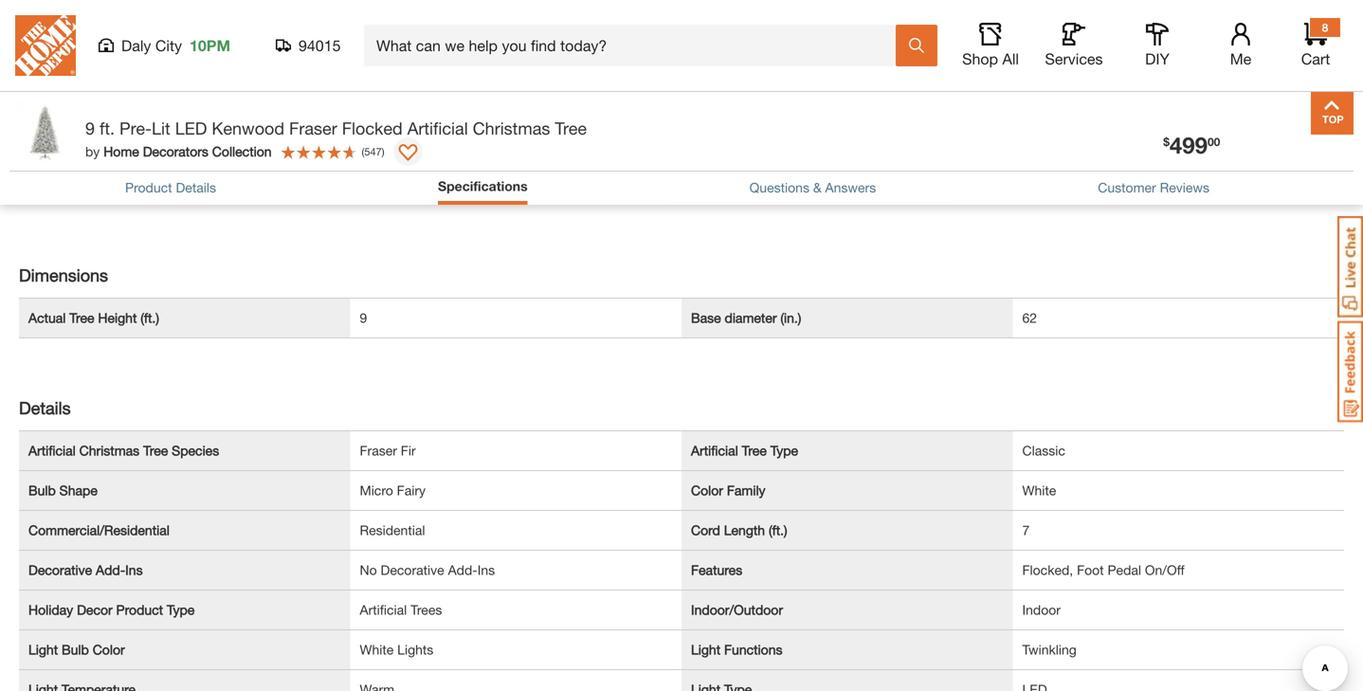 Task type: describe. For each thing, give the bounding box(es) containing it.
artificial up display image
[[408, 118, 468, 138]]

547
[[365, 145, 382, 158]]

flocked
[[342, 118, 403, 138]]

( 547 )
[[362, 145, 385, 158]]

actual tree height (ft.)
[[28, 310, 159, 326]]

the home depot logo image
[[15, 15, 76, 76]]

diy
[[1146, 50, 1170, 68]]

classic
[[1023, 443, 1066, 459]]

flocked,
[[1023, 563, 1074, 578]]

62
[[1023, 310, 1038, 326]]

1 vertical spatial product
[[116, 602, 163, 618]]

9 for 9 ft. pre-lit led kenwood fraser flocked artificial christmas tree
[[85, 118, 95, 138]]

height
[[98, 310, 137, 326]]

customer reviews
[[1098, 180, 1210, 195]]

What can we help you find today? search field
[[377, 26, 895, 65]]

micro fairy
[[360, 483, 426, 499]]

commercial/residential
[[28, 523, 170, 538]]

0 horizontal spatial bulb
[[28, 483, 56, 499]]

length
[[724, 523, 765, 538]]

fairy
[[397, 483, 426, 499]]

on/off
[[1146, 563, 1185, 578]]

light functions
[[691, 642, 783, 658]]

indoor
[[1023, 602, 1061, 618]]

artificial christmas tree species
[[28, 443, 219, 459]]

(
[[362, 145, 365, 158]]

answers
[[826, 180, 876, 195]]

1 decorative from the left
[[28, 563, 92, 578]]

cord length (ft.)
[[691, 523, 788, 538]]

city
[[155, 37, 182, 55]]

1 ins from the left
[[125, 563, 143, 578]]

ft.
[[100, 118, 115, 138]]

1 vertical spatial (ft.)
[[769, 523, 788, 538]]

pedal
[[1108, 563, 1142, 578]]

family
[[727, 483, 766, 499]]

decorators
[[143, 144, 209, 159]]

$ 499 00
[[1164, 131, 1221, 158]]

all
[[1003, 50, 1019, 68]]

residential
[[360, 523, 425, 538]]

by
[[85, 144, 100, 159]]

white lights
[[360, 642, 434, 658]]

00
[[1208, 135, 1221, 148]]

decorative add-ins
[[28, 563, 143, 578]]

daly city 10pm
[[121, 37, 230, 55]]

1 vertical spatial fraser
[[360, 443, 397, 459]]

artificial for artificial trees
[[360, 602, 407, 618]]

bulb shape
[[28, 483, 98, 499]]

pre-
[[120, 118, 152, 138]]

94015 button
[[276, 36, 341, 55]]

daly
[[121, 37, 151, 55]]

fir
[[401, 443, 416, 459]]

now
[[1113, 18, 1150, 38]]

white for white lights
[[360, 642, 394, 658]]

artificial for artificial tree type
[[691, 443, 739, 459]]

questions & answers
[[750, 180, 876, 195]]

features
[[691, 563, 743, 578]]

reviews
[[1160, 180, 1210, 195]]

by home decorators collection
[[85, 144, 272, 159]]

1 add- from the left
[[96, 563, 125, 578]]

me
[[1231, 50, 1252, 68]]

10pm
[[190, 37, 230, 55]]

0 vertical spatial (ft.)
[[141, 310, 159, 326]]

kenwood
[[212, 118, 285, 138]]

shop for shop now
[[1066, 18, 1108, 38]]

product image image
[[14, 101, 76, 163]]

product details
[[125, 180, 216, 195]]

8
[[1323, 21, 1329, 34]]

flocked, foot pedal on/off
[[1023, 563, 1185, 578]]

1 specifications from the left
[[438, 178, 528, 194]]

white for white
[[1023, 483, 1057, 499]]

dimensions
[[19, 265, 108, 286]]

base diameter (in.)
[[691, 310, 802, 326]]

1 vertical spatial details
[[19, 398, 71, 418]]

no decorative add-ins
[[360, 563, 495, 578]]

light bulb color
[[28, 642, 125, 658]]

)
[[382, 145, 385, 158]]

9 ft. pre-lit led kenwood fraser flocked artificial christmas tree
[[85, 118, 587, 138]]

(in.)
[[781, 310, 802, 326]]

services
[[1046, 50, 1103, 68]]

functions
[[725, 642, 783, 658]]

led
[[175, 118, 207, 138]]

1 horizontal spatial christmas
[[473, 118, 550, 138]]



Task type: locate. For each thing, give the bounding box(es) containing it.
light
[[28, 642, 58, 658], [691, 642, 721, 658]]

add-
[[96, 563, 125, 578], [448, 563, 478, 578]]

1 horizontal spatial shop
[[1066, 18, 1108, 38]]

0 vertical spatial type
[[771, 443, 799, 459]]

type
[[771, 443, 799, 459], [167, 602, 195, 618]]

lit
[[152, 118, 170, 138]]

trees
[[411, 602, 442, 618]]

0 vertical spatial christmas
[[473, 118, 550, 138]]

shop
[[1066, 18, 1108, 38], [963, 50, 999, 68]]

ins
[[125, 563, 143, 578], [478, 563, 495, 578]]

artificial up color family
[[691, 443, 739, 459]]

1 vertical spatial color
[[93, 642, 125, 658]]

0 horizontal spatial white
[[360, 642, 394, 658]]

details
[[176, 180, 216, 195], [19, 398, 71, 418]]

fraser left flocked
[[289, 118, 337, 138]]

1 horizontal spatial white
[[1023, 483, 1057, 499]]

white left lights
[[360, 642, 394, 658]]

cord
[[691, 523, 721, 538]]

lights
[[398, 642, 434, 658]]

94015
[[299, 37, 341, 55]]

color
[[691, 483, 724, 499], [93, 642, 125, 658]]

0 horizontal spatial add-
[[96, 563, 125, 578]]

type right 'decor'
[[167, 602, 195, 618]]

shop up services
[[1066, 18, 1108, 38]]

1 vertical spatial shop
[[963, 50, 999, 68]]

2 specifications from the left
[[9, 179, 125, 199]]

specifications
[[438, 178, 528, 194], [9, 179, 125, 199]]

0 horizontal spatial fraser
[[289, 118, 337, 138]]

0 vertical spatial white
[[1023, 483, 1057, 499]]

live chat image
[[1338, 216, 1364, 318]]

light for light functions
[[691, 642, 721, 658]]

cart
[[1302, 50, 1331, 68]]

species
[[172, 443, 219, 459]]

customer
[[1098, 180, 1157, 195]]

actual
[[28, 310, 66, 326]]

shop all button
[[961, 23, 1021, 68]]

1 horizontal spatial type
[[771, 443, 799, 459]]

color family
[[691, 483, 766, 499]]

decorative up holiday
[[28, 563, 92, 578]]

1 horizontal spatial color
[[691, 483, 724, 499]]

shop now
[[1066, 18, 1150, 38]]

0 horizontal spatial decorative
[[28, 563, 92, 578]]

shop for shop all
[[963, 50, 999, 68]]

0 horizontal spatial light
[[28, 642, 58, 658]]

light left functions
[[691, 642, 721, 658]]

499
[[1170, 131, 1208, 158]]

services button
[[1044, 23, 1105, 68]]

bulb down 'decor'
[[62, 642, 89, 658]]

(ft.) right height
[[141, 310, 159, 326]]

decorative up the artificial trees
[[381, 563, 444, 578]]

0 vertical spatial color
[[691, 483, 724, 499]]

bulb
[[28, 483, 56, 499], [62, 642, 89, 658]]

base
[[691, 310, 721, 326]]

9 for 9
[[360, 310, 367, 326]]

1 horizontal spatial specifications
[[438, 178, 528, 194]]

diameter
[[725, 310, 777, 326]]

1 horizontal spatial (ft.)
[[769, 523, 788, 538]]

details down by home decorators collection
[[176, 180, 216, 195]]

fraser
[[289, 118, 337, 138], [360, 443, 397, 459]]

decor
[[77, 602, 113, 618]]

micro
[[360, 483, 393, 499]]

(ft.) right the length
[[769, 523, 788, 538]]

top button
[[1312, 92, 1354, 135]]

shop left all
[[963, 50, 999, 68]]

artificial up bulb shape
[[28, 443, 76, 459]]

shop inside "button"
[[1066, 18, 1108, 38]]

diy button
[[1128, 23, 1188, 68]]

39 in. tall silver metallic foil tree stake with red led lights image
[[809, 0, 994, 48]]

9
[[85, 118, 95, 138], [360, 310, 367, 326]]

0 horizontal spatial christmas
[[79, 443, 140, 459]]

collection
[[212, 144, 272, 159]]

1 horizontal spatial fraser
[[360, 443, 397, 459]]

me button
[[1211, 23, 1272, 68]]

fraser left fir at the bottom left of page
[[360, 443, 397, 459]]

1 horizontal spatial 9
[[360, 310, 367, 326]]

feedback link image
[[1338, 321, 1364, 423]]

christmas
[[473, 118, 550, 138], [79, 443, 140, 459]]

1 horizontal spatial add-
[[448, 563, 478, 578]]

1 vertical spatial white
[[360, 642, 394, 658]]

0 horizontal spatial details
[[19, 398, 71, 418]]

display image
[[399, 144, 418, 163]]

foot
[[1077, 563, 1104, 578]]

artificial for artificial christmas tree species
[[28, 443, 76, 459]]

shape
[[59, 483, 98, 499]]

1 vertical spatial type
[[167, 602, 195, 618]]

white
[[1023, 483, 1057, 499], [360, 642, 394, 658]]

0 vertical spatial bulb
[[28, 483, 56, 499]]

1 horizontal spatial bulb
[[62, 642, 89, 658]]

shop all
[[963, 50, 1019, 68]]

1 horizontal spatial light
[[691, 642, 721, 658]]

0 vertical spatial product
[[125, 180, 172, 195]]

product down decorators
[[125, 180, 172, 195]]

0 vertical spatial fraser
[[289, 118, 337, 138]]

shop now button
[[1018, 9, 1198, 47]]

0 vertical spatial shop
[[1066, 18, 1108, 38]]

&
[[814, 180, 822, 195]]

holiday decor product type
[[28, 602, 195, 618]]

artificial tree type
[[691, 443, 799, 459]]

2 decorative from the left
[[381, 563, 444, 578]]

color down holiday decor product type
[[93, 642, 125, 658]]

questions
[[750, 180, 810, 195]]

light down holiday
[[28, 642, 58, 658]]

holiday
[[28, 602, 73, 618]]

specifications button
[[0, 154, 1364, 230], [438, 176, 528, 200], [438, 176, 528, 196]]

0 horizontal spatial color
[[93, 642, 125, 658]]

0 horizontal spatial type
[[167, 602, 195, 618]]

0 horizontal spatial shop
[[963, 50, 999, 68]]

artificial
[[408, 118, 468, 138], [28, 443, 76, 459], [691, 443, 739, 459], [360, 602, 407, 618]]

2 add- from the left
[[448, 563, 478, 578]]

artificial up the white lights at the bottom left of page
[[360, 602, 407, 618]]

product right 'decor'
[[116, 602, 163, 618]]

light for light bulb color
[[28, 642, 58, 658]]

shop inside button
[[963, 50, 999, 68]]

details up bulb shape
[[19, 398, 71, 418]]

1 vertical spatial christmas
[[79, 443, 140, 459]]

artificial trees
[[360, 602, 442, 618]]

$
[[1164, 135, 1170, 148]]

1 horizontal spatial details
[[176, 180, 216, 195]]

decorative
[[28, 563, 92, 578], [381, 563, 444, 578]]

1 horizontal spatial decorative
[[381, 563, 444, 578]]

color left family
[[691, 483, 724, 499]]

white down classic
[[1023, 483, 1057, 499]]

cart 8
[[1302, 21, 1331, 68]]

fraser fir
[[360, 443, 416, 459]]

2 ins from the left
[[478, 563, 495, 578]]

0 horizontal spatial specifications
[[9, 179, 125, 199]]

home
[[104, 144, 139, 159]]

product details button
[[125, 178, 216, 198], [125, 178, 216, 198]]

2 light from the left
[[691, 642, 721, 658]]

customer reviews button
[[1098, 178, 1210, 198], [1098, 178, 1210, 198]]

0 horizontal spatial (ft.)
[[141, 310, 159, 326]]

1 vertical spatial 9
[[360, 310, 367, 326]]

0 vertical spatial details
[[176, 180, 216, 195]]

no
[[360, 563, 377, 578]]

0 horizontal spatial 9
[[85, 118, 95, 138]]

0 vertical spatial 9
[[85, 118, 95, 138]]

0 horizontal spatial ins
[[125, 563, 143, 578]]

1 vertical spatial bulb
[[62, 642, 89, 658]]

1 horizontal spatial ins
[[478, 563, 495, 578]]

type up cord length (ft.)
[[771, 443, 799, 459]]

1 light from the left
[[28, 642, 58, 658]]

indoor/outdoor
[[691, 602, 783, 618]]

bulb left shape
[[28, 483, 56, 499]]

twinkling
[[1023, 642, 1077, 658]]

7
[[1023, 523, 1030, 538]]

product
[[125, 180, 172, 195], [116, 602, 163, 618]]



Task type: vqa. For each thing, say whether or not it's contained in the screenshot.
bottommost "Store"
no



